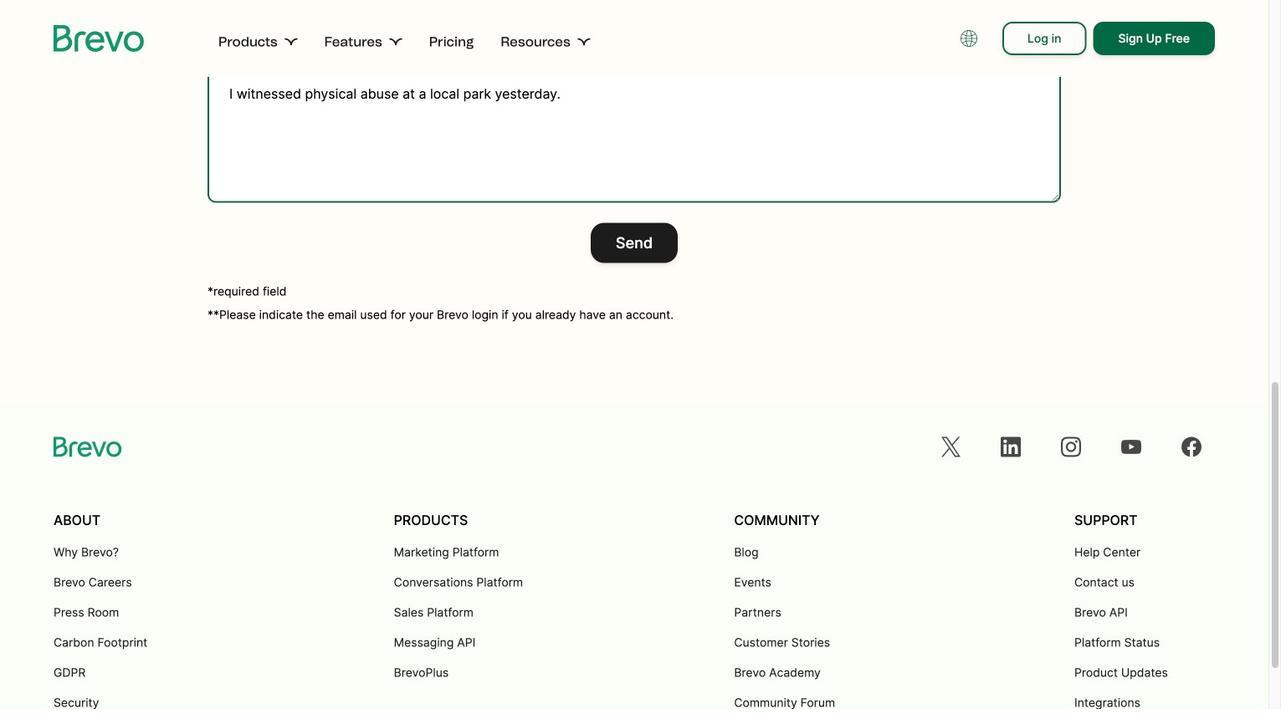Task type: vqa. For each thing, say whether or not it's contained in the screenshot.
bottom Brevo image
yes



Task type: locate. For each thing, give the bounding box(es) containing it.
1 horizontal spatial sm__vebsc image
[[389, 35, 402, 49]]

sm__vebsc image
[[284, 35, 298, 49], [389, 35, 402, 49], [577, 35, 591, 49]]

1 vertical spatial brevo image
[[54, 437, 122, 457]]

0 horizontal spatial sm__vebsc image
[[284, 35, 298, 49]]

2 horizontal spatial sm__vebsc image
[[577, 35, 591, 49]]

twitter image
[[941, 437, 961, 457]]

0 vertical spatial brevo image
[[54, 25, 145, 52]]

button image
[[961, 30, 978, 47]]

1 brevo image from the top
[[54, 25, 145, 52]]

instagram image
[[1061, 437, 1082, 457]]

youtube image
[[1122, 437, 1142, 457]]

brevo image
[[54, 25, 145, 52], [54, 437, 122, 457]]



Task type: describe. For each thing, give the bounding box(es) containing it.
contact us - report abuse element
[[100, 0, 1169, 263]]

2 sm__vebsc image from the left
[[389, 35, 402, 49]]

facebook image
[[1182, 437, 1202, 457]]

2 brevo image from the top
[[54, 437, 122, 457]]

Email email field
[[208, 0, 1061, 29]]

Comments text field
[[208, 69, 1061, 203]]

3 sm__vebsc image from the left
[[577, 35, 591, 49]]

linkedin image
[[1001, 437, 1021, 457]]

1 sm__vebsc image from the left
[[284, 35, 298, 49]]



